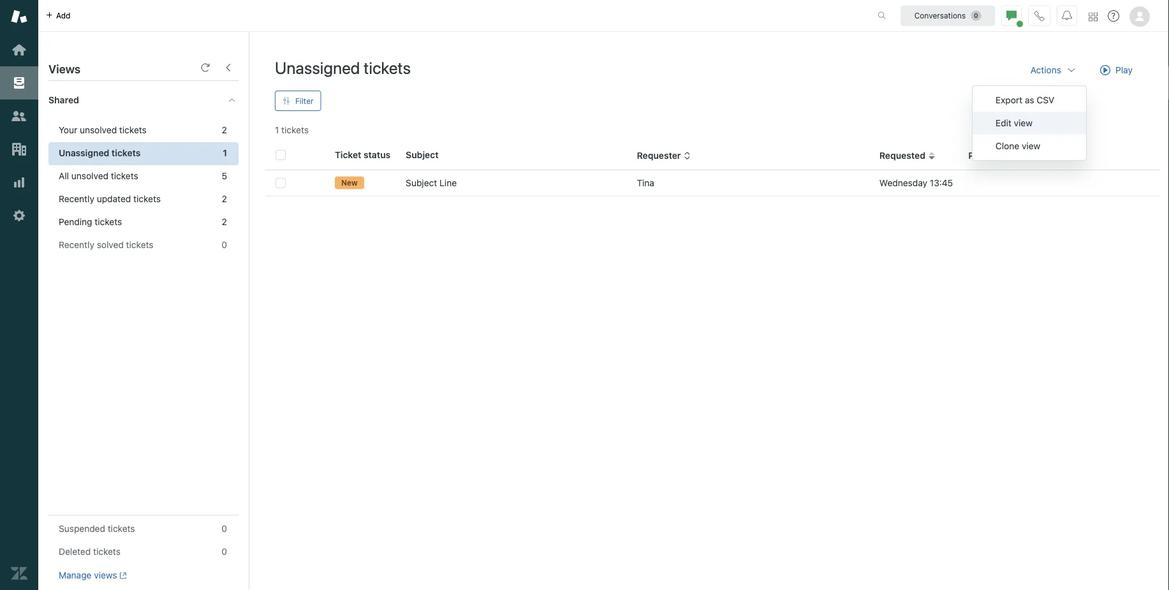 Task type: vqa. For each thing, say whether or not it's contained in the screenshot.
2 to the middle
yes



Task type: locate. For each thing, give the bounding box(es) containing it.
tickets
[[364, 58, 411, 77], [119, 125, 147, 135], [282, 125, 309, 135], [112, 148, 141, 158], [111, 171, 138, 181], [133, 194, 161, 204], [95, 217, 122, 227], [126, 240, 154, 250], [108, 524, 135, 534], [93, 547, 121, 557]]

pending
[[59, 217, 92, 227]]

1 subject from the top
[[406, 150, 439, 160]]

wednesday
[[880, 178, 928, 188]]

0 vertical spatial view
[[1015, 118, 1033, 128]]

suspended
[[59, 524, 105, 534]]

1 vertical spatial recently
[[59, 240, 94, 250]]

conversations
[[915, 11, 966, 20]]

1 tickets
[[275, 125, 309, 135]]

unassigned tickets up all unsolved tickets
[[59, 148, 141, 158]]

export
[[996, 95, 1023, 105]]

priority
[[969, 150, 1000, 161]]

your unsolved tickets
[[59, 125, 147, 135]]

recently
[[59, 194, 94, 204], [59, 240, 94, 250]]

shared heading
[[38, 81, 249, 119]]

manage views link
[[59, 570, 127, 581]]

subject up subject line
[[406, 150, 439, 160]]

unassigned up all unsolved tickets
[[59, 148, 109, 158]]

2 for your unsolved tickets
[[222, 125, 227, 135]]

subject line link
[[406, 177, 457, 190]]

shared button
[[38, 81, 215, 119]]

reporting image
[[11, 174, 27, 191]]

all
[[59, 171, 69, 181]]

0 vertical spatial unassigned
[[275, 58, 360, 77]]

menu containing export as csv
[[973, 86, 1088, 161]]

view for edit view
[[1015, 118, 1033, 128]]

shared
[[49, 95, 79, 105]]

3 0 from the top
[[222, 547, 227, 557]]

filter button
[[275, 91, 321, 111]]

views
[[49, 62, 80, 76]]

unsolved right your
[[80, 125, 117, 135]]

1 up 5
[[223, 148, 227, 158]]

zendesk support image
[[11, 8, 27, 25]]

view down edit view menu item
[[1022, 141, 1041, 151]]

play button
[[1090, 57, 1144, 83]]

unassigned tickets
[[275, 58, 411, 77], [59, 148, 141, 158]]

view right "edit"
[[1015, 118, 1033, 128]]

pending tickets
[[59, 217, 122, 227]]

3 2 from the top
[[222, 217, 227, 227]]

unassigned tickets up filter
[[275, 58, 411, 77]]

subject left line
[[406, 178, 437, 188]]

deleted
[[59, 547, 91, 557]]

0 vertical spatial unassigned tickets
[[275, 58, 411, 77]]

get help image
[[1109, 10, 1120, 22]]

manage views
[[59, 570, 117, 581]]

subject
[[406, 150, 439, 160], [406, 178, 437, 188]]

2 vertical spatial 2
[[222, 217, 227, 227]]

1 vertical spatial 1
[[223, 148, 227, 158]]

priority button
[[969, 150, 1011, 162]]

your
[[59, 125, 77, 135]]

new
[[341, 178, 358, 187]]

2 0 from the top
[[222, 524, 227, 534]]

subject line
[[406, 178, 457, 188]]

1 horizontal spatial 1
[[275, 125, 279, 135]]

unsolved
[[80, 125, 117, 135], [71, 171, 109, 181]]

notifications image
[[1063, 11, 1073, 21]]

1 for 1
[[223, 148, 227, 158]]

view
[[1015, 118, 1033, 128], [1022, 141, 1041, 151]]

suspended tickets
[[59, 524, 135, 534]]

requested button
[[880, 150, 936, 162]]

1 vertical spatial unassigned tickets
[[59, 148, 141, 158]]

deleted tickets
[[59, 547, 121, 557]]

subject inside row
[[406, 178, 437, 188]]

edit
[[996, 118, 1012, 128]]

conversations button
[[901, 5, 996, 26]]

clone
[[996, 141, 1020, 151]]

0 horizontal spatial unassigned
[[59, 148, 109, 158]]

1 vertical spatial unsolved
[[71, 171, 109, 181]]

1 vertical spatial unassigned
[[59, 148, 109, 158]]

view for clone view
[[1022, 141, 1041, 151]]

1 horizontal spatial unassigned tickets
[[275, 58, 411, 77]]

menu
[[973, 86, 1088, 161]]

2 recently from the top
[[59, 240, 94, 250]]

recently for recently solved tickets
[[59, 240, 94, 250]]

1 down filter button on the left top of the page
[[275, 125, 279, 135]]

recently down pending
[[59, 240, 94, 250]]

0 horizontal spatial unassigned tickets
[[59, 148, 141, 158]]

subject for subject line
[[406, 178, 437, 188]]

clone view menu item
[[973, 135, 1087, 158]]

recently up pending
[[59, 194, 94, 204]]

1 for 1 tickets
[[275, 125, 279, 135]]

1 vertical spatial subject
[[406, 178, 437, 188]]

1 0 from the top
[[222, 240, 227, 250]]

0
[[222, 240, 227, 250], [222, 524, 227, 534], [222, 547, 227, 557]]

0 vertical spatial recently
[[59, 194, 94, 204]]

unsolved for your
[[80, 125, 117, 135]]

recently for recently updated tickets
[[59, 194, 94, 204]]

recently solved tickets
[[59, 240, 154, 250]]

edit view menu item
[[973, 112, 1087, 135]]

2 vertical spatial 0
[[222, 547, 227, 557]]

line
[[440, 178, 457, 188]]

clone view
[[996, 141, 1041, 151]]

0 for recently solved tickets
[[222, 240, 227, 250]]

(opens in a new tab) image
[[117, 572, 127, 580]]

0 vertical spatial subject
[[406, 150, 439, 160]]

unassigned up filter
[[275, 58, 360, 77]]

0 vertical spatial unsolved
[[80, 125, 117, 135]]

csv
[[1037, 95, 1055, 105]]

2 2 from the top
[[222, 194, 227, 204]]

actions button
[[1021, 57, 1088, 83]]

0 vertical spatial 2
[[222, 125, 227, 135]]

1 vertical spatial 0
[[222, 524, 227, 534]]

1 2 from the top
[[222, 125, 227, 135]]

2
[[222, 125, 227, 135], [222, 194, 227, 204], [222, 217, 227, 227]]

views
[[94, 570, 117, 581]]

unsolved right all
[[71, 171, 109, 181]]

0 vertical spatial 1
[[275, 125, 279, 135]]

export as csv
[[996, 95, 1055, 105]]

collapse views pane image
[[223, 63, 234, 73]]

ticket
[[335, 150, 362, 160]]

unassigned
[[275, 58, 360, 77], [59, 148, 109, 158]]

1 vertical spatial 2
[[222, 194, 227, 204]]

1 recently from the top
[[59, 194, 94, 204]]

edit view
[[996, 118, 1033, 128]]

0 horizontal spatial 1
[[223, 148, 227, 158]]

1 vertical spatial view
[[1022, 141, 1041, 151]]

row containing subject line
[[265, 170, 1160, 196]]

row
[[265, 170, 1160, 196]]

views image
[[11, 75, 27, 91]]

1 horizontal spatial unassigned
[[275, 58, 360, 77]]

2 subject from the top
[[406, 178, 437, 188]]

unsolved for all
[[71, 171, 109, 181]]

actions
[[1031, 65, 1062, 75]]

1
[[275, 125, 279, 135], [223, 148, 227, 158]]

0 vertical spatial 0
[[222, 240, 227, 250]]



Task type: describe. For each thing, give the bounding box(es) containing it.
2 for pending tickets
[[222, 217, 227, 227]]

filter
[[295, 96, 314, 105]]

wednesday 13:45
[[880, 178, 954, 188]]

get started image
[[11, 41, 27, 58]]

as
[[1026, 95, 1035, 105]]

manage
[[59, 570, 92, 581]]

play
[[1116, 65, 1133, 75]]

all unsolved tickets
[[59, 171, 138, 181]]

0 for deleted tickets
[[222, 547, 227, 557]]

solved
[[97, 240, 124, 250]]

zendesk image
[[11, 565, 27, 582]]

admin image
[[11, 207, 27, 224]]

updated
[[97, 194, 131, 204]]

add
[[56, 11, 71, 20]]

5
[[222, 171, 227, 181]]

13:45
[[930, 178, 954, 188]]

requested
[[880, 150, 926, 161]]

0 for suspended tickets
[[222, 524, 227, 534]]

zendesk products image
[[1089, 12, 1098, 21]]

organizations image
[[11, 141, 27, 158]]

main element
[[0, 0, 38, 590]]

refresh views pane image
[[200, 63, 211, 73]]

customers image
[[11, 108, 27, 124]]

add button
[[38, 0, 78, 31]]

status
[[364, 150, 391, 160]]

export as csv menu item
[[973, 89, 1087, 112]]

button displays agent's chat status as online. image
[[1007, 11, 1017, 21]]

requester
[[637, 150, 681, 161]]

ticket status
[[335, 150, 391, 160]]

tina
[[637, 178, 655, 188]]

2 for recently updated tickets
[[222, 194, 227, 204]]

recently updated tickets
[[59, 194, 161, 204]]

subject for subject
[[406, 150, 439, 160]]

requester button
[[637, 150, 692, 162]]



